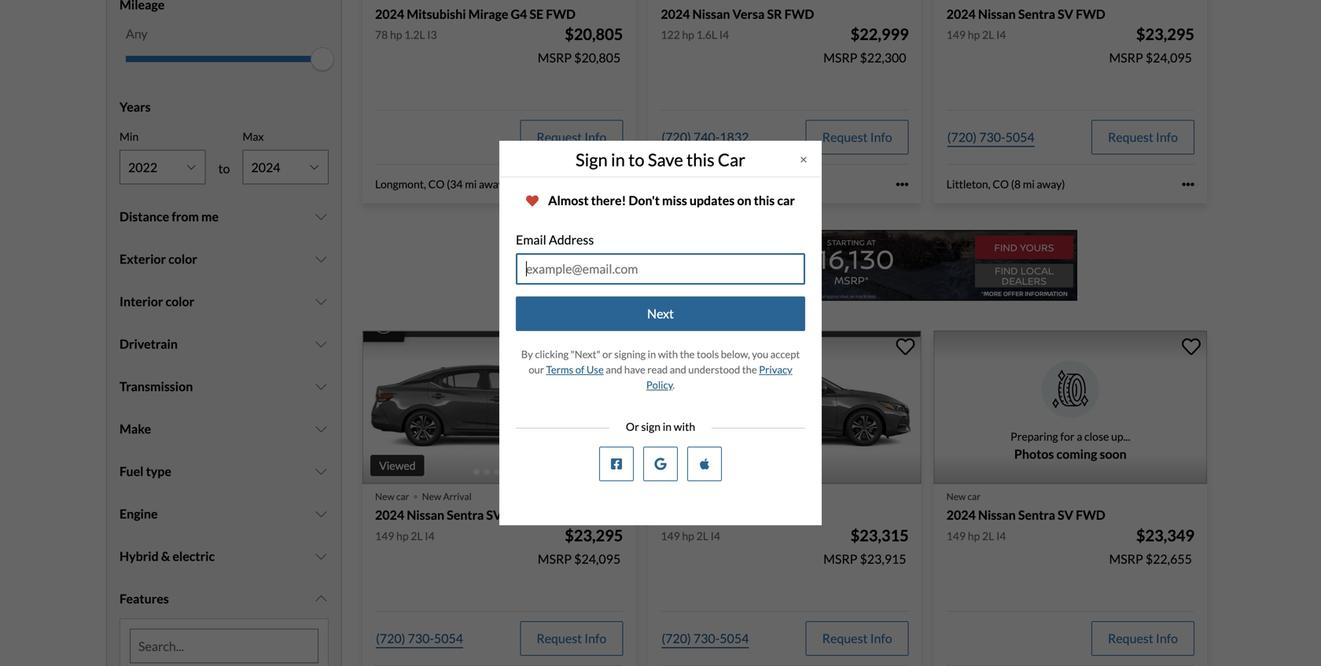 Task type: locate. For each thing, give the bounding box(es) containing it.
2l down new car 2024 nissan sentra sv fwd
[[982, 529, 994, 542]]

×
[[800, 151, 807, 167]]

almost there! don't miss updates on this car
[[548, 193, 795, 208]]

terms of use and have read and understood the
[[546, 363, 759, 376]]

new car · new arrival 2024 nissan sentra sv fwd
[[375, 481, 534, 523]]

se
[[530, 6, 543, 22]]

(720) 740-1832 button
[[661, 120, 750, 155]]

msrp inside $22,999 msrp $22,300
[[823, 50, 857, 65]]

0 horizontal spatial $23,295 msrp $24,095
[[538, 526, 623, 566]]

·
[[412, 481, 419, 509]]

730-
[[979, 130, 1005, 145], [408, 631, 434, 646], [693, 631, 720, 646]]

1 horizontal spatial (720) 730-5054 button
[[661, 621, 750, 656]]

new for 2024
[[946, 491, 966, 502]]

1 previous image image from the left
[[372, 395, 388, 420]]

away) right (34
[[479, 178, 507, 191]]

sv inside new car 2024 nissan sentra sv fwd
[[1058, 507, 1073, 523]]

149 down 2024 nissan sentra sv fwd
[[946, 28, 966, 41]]

i4
[[719, 28, 729, 41], [996, 28, 1006, 41], [425, 529, 435, 542], [711, 529, 720, 542], [996, 529, 1006, 542]]

× button
[[786, 142, 821, 176]]

0 horizontal spatial gray 2024 nissan sentra sv fwd sedan front-wheel drive continuously variable transmission image
[[363, 331, 636, 484]]

away) for $22,999
[[763, 178, 791, 191]]

0 vertical spatial with
[[658, 348, 678, 360]]

1 vertical spatial $23,295
[[565, 526, 623, 545]]

1 horizontal spatial $23,295
[[1136, 25, 1194, 44]]

2024 for $20,805
[[375, 6, 404, 22]]

1 new from the left
[[375, 491, 394, 502]]

nissan inside new car · new arrival 2024 nissan sentra sv fwd
[[407, 507, 444, 523]]

2024 inside new car · new arrival 2024 nissan sentra sv fwd
[[375, 507, 404, 523]]

mi for $22,999
[[749, 178, 761, 191]]

2 gray 2024 nissan sentra sv fwd sedan front-wheel drive continuously variable transmission image from the left
[[648, 331, 921, 484]]

request info
[[537, 130, 607, 145], [822, 130, 892, 145], [1108, 130, 1178, 145], [537, 631, 607, 646], [822, 631, 892, 646], [1108, 631, 1178, 646]]

0 horizontal spatial (720) 730-5054
[[376, 631, 463, 646]]

previous image image for $23,295
[[372, 395, 388, 420]]

to down years dropdown button
[[218, 161, 230, 176]]

co left (7
[[719, 178, 735, 191]]

in inside by clicking "next" or signing in with the tools below, you accept our
[[648, 348, 656, 360]]

i3
[[427, 28, 437, 41]]

sign
[[576, 150, 608, 170]]

1 vertical spatial this
[[754, 193, 775, 208]]

$23,295
[[1136, 25, 1194, 44], [565, 526, 623, 545]]

the
[[680, 348, 695, 360], [742, 363, 757, 376]]

1 horizontal spatial mi
[[749, 178, 761, 191]]

new inside new car 2024 nissan sentra sv fwd
[[946, 491, 966, 502]]

request
[[537, 130, 582, 145], [822, 130, 868, 145], [1108, 130, 1153, 145], [537, 631, 582, 646], [822, 631, 868, 646], [1108, 631, 1153, 646]]

149 hp 2l i4
[[946, 28, 1006, 41], [375, 529, 435, 542], [661, 529, 720, 542], [946, 529, 1006, 542]]

1 horizontal spatial $23,295 msrp $24,095
[[1109, 25, 1194, 65]]

almost
[[548, 193, 589, 208]]

1 horizontal spatial car
[[777, 193, 795, 208]]

149 down viewed at the left of page
[[375, 529, 394, 542]]

2 horizontal spatial co
[[993, 178, 1009, 191]]

2 co from the left
[[719, 178, 735, 191]]

co left (8
[[993, 178, 1009, 191]]

to inside sign in to save this car dialog
[[628, 150, 644, 170]]

2 vertical spatial in
[[663, 420, 672, 433]]

1 horizontal spatial new
[[422, 491, 441, 502]]

1 and from the left
[[606, 363, 622, 376]]

don't
[[629, 193, 660, 208]]

2 horizontal spatial in
[[663, 420, 672, 433]]

2 and from the left
[[670, 363, 686, 376]]

previous image image down policy
[[658, 395, 673, 420]]

2 horizontal spatial new
[[946, 491, 966, 502]]

(720) 730-5054 for $23,295
[[376, 631, 463, 646]]

terms
[[546, 363, 573, 376]]

1 horizontal spatial 730-
[[693, 631, 720, 646]]

0 horizontal spatial away)
[[479, 178, 507, 191]]

(720) inside button
[[662, 130, 691, 145]]

sv
[[1058, 6, 1073, 22], [486, 507, 502, 523], [1058, 507, 1073, 523]]

3 away) from the left
[[1037, 178, 1065, 191]]

mirage
[[468, 6, 508, 22]]

0 horizontal spatial co
[[428, 178, 445, 191]]

previous image image for $23,315
[[658, 395, 673, 420]]

5054 for $23,315
[[720, 631, 749, 646]]

hp
[[390, 28, 402, 41], [682, 28, 694, 41], [968, 28, 980, 41], [396, 529, 409, 542], [682, 529, 694, 542], [968, 529, 980, 542]]

sentra
[[1018, 6, 1055, 22], [447, 507, 484, 523], [1018, 507, 1055, 523]]

mi
[[465, 178, 477, 191], [749, 178, 761, 191], [1023, 178, 1035, 191]]

i4 right 1.6l
[[719, 28, 729, 41]]

0 vertical spatial $23,295
[[1136, 25, 1194, 44]]

nissan
[[692, 6, 730, 22], [978, 6, 1016, 22], [407, 507, 444, 523], [978, 507, 1016, 523]]

new
[[375, 491, 394, 502], [422, 491, 441, 502], [946, 491, 966, 502]]

to left save
[[628, 150, 644, 170]]

car
[[777, 193, 795, 208], [396, 491, 409, 502], [968, 491, 981, 502]]

2l down 2024 nissan sentra sv fwd
[[982, 28, 994, 41]]

with right sign
[[674, 420, 695, 433]]

by clicking "next" or signing in with the tools below, you accept our
[[521, 348, 800, 376]]

new for ·
[[375, 491, 394, 502]]

2 horizontal spatial away)
[[1037, 178, 1065, 191]]

2 mi from the left
[[749, 178, 761, 191]]

mi right (7
[[749, 178, 761, 191]]

car inside new car 2024 nissan sentra sv fwd
[[968, 491, 981, 502]]

understood
[[688, 363, 740, 376]]

Search... field
[[131, 629, 318, 663]]

away) right (8
[[1037, 178, 1065, 191]]

in
[[611, 150, 625, 170], [648, 348, 656, 360], [663, 420, 672, 433]]

$22,300
[[860, 50, 906, 65]]

co
[[428, 178, 445, 191], [719, 178, 735, 191], [993, 178, 1009, 191]]

i4 down apple "image"
[[711, 529, 720, 542]]

mi right (8
[[1023, 178, 1035, 191]]

car for 2024
[[968, 491, 981, 502]]

this right on
[[754, 193, 775, 208]]

2 horizontal spatial mi
[[1023, 178, 1035, 191]]

0 vertical spatial $24,095
[[1146, 50, 1192, 65]]

1 horizontal spatial gray 2024 nissan sentra sv fwd sedan front-wheel drive continuously variable transmission image
[[648, 331, 921, 484]]

1 horizontal spatial and
[[670, 363, 686, 376]]

2l
[[982, 28, 994, 41], [411, 529, 423, 542], [696, 529, 708, 542], [982, 529, 994, 542]]

i4 down 2024 nissan sentra sv fwd
[[996, 28, 1006, 41]]

(720) 740-1832
[[662, 130, 749, 145]]

0 horizontal spatial previous image image
[[372, 395, 388, 420]]

$24,095
[[1146, 50, 1192, 65], [574, 551, 621, 566]]

away) right (7
[[763, 178, 791, 191]]

heart image
[[526, 195, 539, 207]]

(720) 730-5054 for $23,315
[[662, 631, 749, 646]]

122
[[661, 28, 680, 41]]

0 horizontal spatial this
[[686, 150, 715, 170]]

$22,655
[[1146, 551, 1192, 566]]

0 horizontal spatial 730-
[[408, 631, 434, 646]]

2 horizontal spatial car
[[968, 491, 981, 502]]

google image
[[653, 457, 668, 470]]

2l down ·
[[411, 529, 423, 542]]

3 new from the left
[[946, 491, 966, 502]]

0 horizontal spatial new
[[375, 491, 394, 502]]

sr
[[767, 6, 782, 22]]

mi right (34
[[465, 178, 477, 191]]

$20,805
[[565, 25, 623, 44], [574, 50, 621, 65]]

littleton, co (8 mi away)
[[946, 178, 1065, 191]]

msrp
[[538, 50, 572, 65], [823, 50, 857, 65], [1109, 50, 1143, 65], [538, 551, 572, 566], [823, 551, 857, 566], [1109, 551, 1143, 566]]

149 hp 2l i4 down new car 2024 nissan sentra sv fwd
[[946, 529, 1006, 542]]

1 horizontal spatial in
[[648, 348, 656, 360]]

have
[[624, 363, 645, 376]]

2 away) from the left
[[763, 178, 791, 191]]

0 horizontal spatial the
[[680, 348, 695, 360]]

1 horizontal spatial co
[[719, 178, 735, 191]]

nissan inside new car 2024 nissan sentra sv fwd
[[978, 507, 1016, 523]]

previous image image up viewed at the left of page
[[372, 395, 388, 420]]

sign
[[641, 420, 661, 433]]

0 horizontal spatial and
[[606, 363, 622, 376]]

gray 2024 nissan sentra sv fwd sedan front-wheel drive continuously variable transmission image for $23,295
[[363, 331, 636, 484]]

1.2l
[[404, 28, 425, 41]]

and
[[606, 363, 622, 376], [670, 363, 686, 376]]

next
[[647, 306, 674, 321]]

0 horizontal spatial to
[[218, 161, 230, 176]]

viewed
[[379, 459, 416, 472]]

2024
[[375, 6, 404, 22], [661, 6, 690, 22], [946, 6, 976, 22], [375, 507, 404, 523], [946, 507, 976, 523]]

$22,999 msrp $22,300
[[823, 25, 909, 65]]

3 co from the left
[[993, 178, 1009, 191]]

1 horizontal spatial (720) 730-5054
[[662, 631, 749, 646]]

ellipsis h image
[[1182, 178, 1194, 191]]

and down or at the left bottom of the page
[[606, 363, 622, 376]]

and up .
[[670, 363, 686, 376]]

3 mi from the left
[[1023, 178, 1035, 191]]

2024 mitsubishi mirage g4 se fwd
[[375, 6, 576, 22]]

149 hp 2l i4 down apple "image"
[[661, 529, 720, 542]]

(720) 730-5054 button for $23,315
[[661, 621, 750, 656]]

0 horizontal spatial in
[[611, 150, 625, 170]]

facebook square image
[[609, 457, 624, 470]]

1 vertical spatial the
[[742, 363, 757, 376]]

sign in to save this car dialog
[[0, 0, 1321, 666]]

request info button
[[520, 120, 623, 155], [806, 120, 909, 155], [1091, 120, 1194, 155], [520, 621, 623, 656], [806, 621, 909, 656], [1091, 621, 1194, 656]]

car for ·
[[396, 491, 409, 502]]

ellipsis h image
[[896, 178, 909, 191]]

email
[[516, 232, 546, 247]]

with up read
[[658, 348, 678, 360]]

(720) 730-5054
[[947, 130, 1035, 145], [376, 631, 463, 646], [662, 631, 749, 646]]

2 previous image image from the left
[[658, 395, 673, 420]]

car inside sign in to save this car dialog
[[777, 193, 795, 208]]

0 horizontal spatial mi
[[465, 178, 477, 191]]

0 horizontal spatial 5054
[[434, 631, 463, 646]]

1 horizontal spatial previous image image
[[658, 395, 673, 420]]

the down you
[[742, 363, 757, 376]]

5054
[[1005, 130, 1035, 145], [434, 631, 463, 646], [720, 631, 749, 646]]

$23,295 msrp $24,095
[[1109, 25, 1194, 65], [538, 526, 623, 566]]

1 horizontal spatial away)
[[763, 178, 791, 191]]

(720)
[[662, 130, 691, 145], [947, 130, 977, 145], [376, 631, 405, 646], [662, 631, 691, 646]]

0 horizontal spatial (720) 730-5054 button
[[375, 621, 464, 656]]

2024 nissan sentra sv fwd
[[946, 6, 1105, 22]]

1 vertical spatial in
[[648, 348, 656, 360]]

away)
[[479, 178, 507, 191], [763, 178, 791, 191], [1037, 178, 1065, 191]]

of
[[575, 363, 584, 376]]

2024 for $23,295
[[946, 6, 976, 22]]

0 horizontal spatial car
[[396, 491, 409, 502]]

0 horizontal spatial $24,095
[[574, 551, 621, 566]]

the left tools
[[680, 348, 695, 360]]

1 horizontal spatial the
[[742, 363, 757, 376]]

accept
[[770, 348, 800, 360]]

0 vertical spatial the
[[680, 348, 695, 360]]

2024 nissan versa sr fwd
[[661, 6, 814, 22]]

this down (720) 740-1832
[[686, 150, 715, 170]]

apple image
[[697, 457, 712, 470]]

1 horizontal spatial to
[[628, 150, 644, 170]]

i4 down new car 2024 nissan sentra sv fwd
[[996, 529, 1006, 542]]

next image image
[[896, 395, 912, 420]]

0 vertical spatial $23,295 msrp $24,095
[[1109, 25, 1194, 65]]

there!
[[591, 193, 626, 208]]

.
[[673, 378, 675, 391]]

1 gray 2024 nissan sentra sv fwd sedan front-wheel drive continuously variable transmission image from the left
[[363, 331, 636, 484]]

1 horizontal spatial 5054
[[720, 631, 749, 646]]

car inside new car · new arrival 2024 nissan sentra sv fwd
[[396, 491, 409, 502]]

gray 2024 nissan sentra sv fwd sedan front-wheel drive continuously variable transmission image
[[363, 331, 636, 484], [648, 331, 921, 484]]

1 away) from the left
[[479, 178, 507, 191]]

use
[[586, 363, 604, 376]]

previous image image
[[372, 395, 388, 420], [658, 395, 673, 420]]

1 co from the left
[[428, 178, 445, 191]]

by
[[521, 348, 533, 360]]

0 horizontal spatial $23,295
[[565, 526, 623, 545]]

730- for $23,315
[[693, 631, 720, 646]]

2 horizontal spatial (720) 730-5054
[[947, 130, 1035, 145]]

149 hp 2l i4 down ·
[[375, 529, 435, 542]]

fwd
[[546, 6, 576, 22], [784, 6, 814, 22], [1076, 6, 1105, 22], [504, 507, 534, 523], [1076, 507, 1105, 523]]

0 vertical spatial this
[[686, 150, 715, 170]]

co left (34
[[428, 178, 445, 191]]



Task type: describe. For each thing, give the bounding box(es) containing it.
fwd inside new car · new arrival 2024 nissan sentra sv fwd
[[504, 507, 534, 523]]

with inside by clicking "next" or signing in with the tools below, you accept our
[[658, 348, 678, 360]]

149 down new car 2024 nissan sentra sv fwd
[[946, 529, 966, 542]]

features button
[[120, 579, 329, 618]]

the inside by clicking "next" or signing in with the tools below, you accept our
[[680, 348, 695, 360]]

co for $22,999
[[719, 178, 735, 191]]

$22,999
[[850, 25, 909, 44]]

read
[[647, 363, 668, 376]]

mi for $23,295
[[1023, 178, 1035, 191]]

any
[[126, 26, 148, 41]]

sv inside new car · new arrival 2024 nissan sentra sv fwd
[[486, 507, 502, 523]]

0 vertical spatial $20,805
[[565, 25, 623, 44]]

email address
[[516, 232, 594, 247]]

privacy
[[759, 363, 792, 376]]

740-
[[693, 130, 720, 145]]

(720) 730-5054 button for $23,295
[[375, 621, 464, 656]]

sentra inside new car 2024 nissan sentra sv fwd
[[1018, 507, 1055, 523]]

advertisement region
[[505, 230, 1077, 301]]

next button
[[516, 296, 805, 331]]

miss
[[662, 193, 687, 208]]

(7
[[737, 178, 747, 191]]

730- for $23,295
[[408, 631, 434, 646]]

1.6l
[[696, 28, 717, 41]]

longmont,
[[375, 178, 426, 191]]

features
[[120, 591, 169, 606]]

policy
[[646, 378, 673, 391]]

149 hp 2l i4 down 2024 nissan sentra sv fwd
[[946, 28, 1006, 41]]

below,
[[721, 348, 750, 360]]

g4
[[511, 6, 527, 22]]

privacy policy link
[[646, 363, 792, 391]]

away) for $23,295
[[1037, 178, 1065, 191]]

you
[[752, 348, 768, 360]]

msrp inside "$23,315 msrp $23,915"
[[823, 551, 857, 566]]

gray 2024 nissan sentra sv fwd sedan front-wheel drive continuously variable transmission image for $23,315
[[648, 331, 921, 484]]

1 vertical spatial $20,805
[[574, 50, 621, 65]]

address
[[549, 232, 594, 247]]

englewood, co (7 mi away)
[[661, 178, 791, 191]]

1 vertical spatial $23,295 msrp $24,095
[[538, 526, 623, 566]]

1 horizontal spatial this
[[754, 193, 775, 208]]

save
[[648, 150, 683, 170]]

on
[[737, 193, 751, 208]]

terms of use link
[[546, 363, 604, 376]]

longmont, co (34 mi away)
[[375, 178, 507, 191]]

years
[[120, 99, 151, 115]]

fwd inside new car 2024 nissan sentra sv fwd
[[1076, 507, 1105, 523]]

max
[[243, 130, 264, 143]]

$20,805 msrp $20,805
[[538, 25, 623, 65]]

chevron down image
[[313, 593, 329, 605]]

(34
[[447, 178, 463, 191]]

5054 for $23,295
[[434, 631, 463, 646]]

78 hp 1.2l i3
[[375, 28, 437, 41]]

1 vertical spatial $24,095
[[574, 551, 621, 566]]

arrival
[[443, 491, 472, 502]]

or
[[602, 348, 612, 360]]

our
[[529, 363, 544, 376]]

car
[[718, 150, 745, 170]]

2 new from the left
[[422, 491, 441, 502]]

sign in to save this car
[[576, 150, 745, 170]]

updates
[[690, 193, 735, 208]]

2 horizontal spatial 730-
[[979, 130, 1005, 145]]

$23,915
[[860, 551, 906, 566]]

1832
[[720, 130, 749, 145]]

2024 inside new car 2024 nissan sentra sv fwd
[[946, 507, 976, 523]]

$23,349
[[1136, 526, 1194, 545]]

(8
[[1011, 178, 1021, 191]]

sentra inside new car · new arrival 2024 nissan sentra sv fwd
[[447, 507, 484, 523]]

2024 for $22,999
[[661, 6, 690, 22]]

$23,315 msrp $23,915
[[823, 526, 909, 566]]

privacy policy
[[646, 363, 792, 391]]

1 mi from the left
[[465, 178, 477, 191]]

"next"
[[571, 348, 600, 360]]

$23,349 msrp $22,655
[[1109, 526, 1194, 566]]

2l down apple "image"
[[696, 529, 708, 542]]

littleton,
[[946, 178, 990, 191]]

versa
[[732, 6, 765, 22]]

or
[[626, 420, 639, 433]]

2 horizontal spatial 5054
[[1005, 130, 1035, 145]]

signing
[[614, 348, 646, 360]]

Email Address text field
[[516, 253, 805, 284]]

122 hp 1.6l i4
[[661, 28, 729, 41]]

2 horizontal spatial (720) 730-5054 button
[[946, 120, 1035, 155]]

$23,315
[[850, 526, 909, 545]]

0 vertical spatial in
[[611, 150, 625, 170]]

years button
[[120, 87, 329, 127]]

msrp inside $23,349 msrp $22,655
[[1109, 551, 1143, 566]]

149 down google image
[[661, 529, 680, 542]]

co for $23,295
[[993, 178, 1009, 191]]

1 vertical spatial with
[[674, 420, 695, 433]]

1 horizontal spatial $24,095
[[1146, 50, 1192, 65]]

new car 2024 nissan sentra sv fwd
[[946, 491, 1105, 523]]

mitsubishi
[[407, 6, 466, 22]]

clicking
[[535, 348, 569, 360]]

or sign in with
[[626, 420, 695, 433]]

vehicle photo unavailable image
[[934, 331, 1207, 484]]

78
[[375, 28, 388, 41]]

tools
[[697, 348, 719, 360]]

englewood,
[[661, 178, 717, 191]]

min
[[120, 130, 139, 143]]

msrp inside $20,805 msrp $20,805
[[538, 50, 572, 65]]

i4 down new car · new arrival 2024 nissan sentra sv fwd
[[425, 529, 435, 542]]



Task type: vqa. For each thing, say whether or not it's contained in the screenshot.
by: on the left top of page
no



